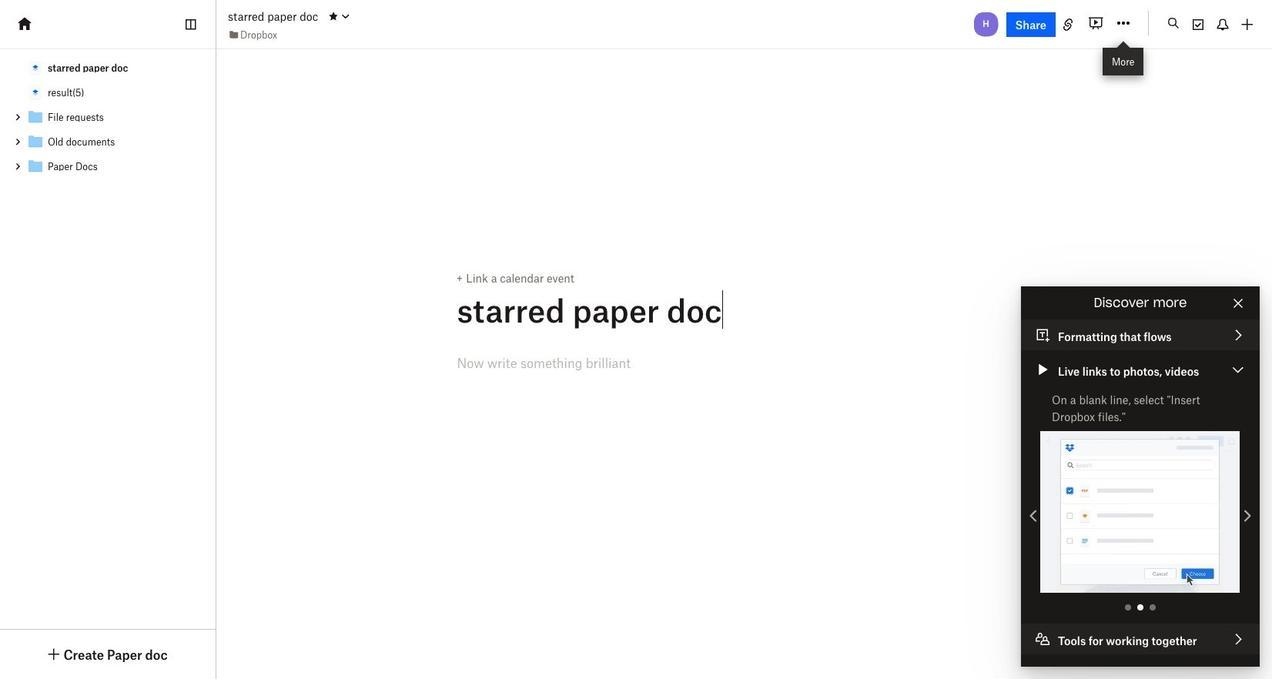 Task type: describe. For each thing, give the bounding box(es) containing it.
/ contents list
[[0, 55, 216, 179]]

overlay image
[[1027, 509, 1041, 523]]

2 template content image from the top
[[26, 83, 45, 102]]

previous image
[[1027, 509, 1041, 523]]

2 expand folder image from the top
[[12, 161, 23, 172]]

3 template content image from the top
[[26, 157, 45, 176]]

next carousel card image
[[1241, 509, 1255, 523]]

carousel card 3 image
[[1147, 602, 1160, 614]]



Task type: locate. For each thing, give the bounding box(es) containing it.
1 vertical spatial template content image
[[26, 83, 45, 102]]

0 vertical spatial expand folder image
[[12, 112, 23, 123]]

0 vertical spatial template content image
[[26, 108, 45, 126]]

carousel card 1 image
[[1123, 602, 1135, 614]]

1 vertical spatial expand folder image
[[12, 161, 23, 172]]

1 template content image from the top
[[26, 59, 45, 77]]

0 vertical spatial template content image
[[26, 59, 45, 77]]

template content image for 1st expand folder image
[[26, 108, 45, 126]]

1 expand folder image from the top
[[12, 112, 23, 123]]

template content image
[[26, 59, 45, 77], [26, 83, 45, 102], [26, 157, 45, 176]]

expand folder image down expand folder icon
[[12, 161, 23, 172]]

2 vertical spatial template content image
[[26, 157, 45, 176]]

template content image for expand folder icon
[[26, 133, 45, 151]]

expand folder image
[[12, 112, 23, 123], [12, 161, 23, 172]]

expand folder image up expand folder icon
[[12, 112, 23, 123]]

1 vertical spatial template content image
[[26, 133, 45, 151]]

1 template content image from the top
[[26, 108, 45, 126]]

2 template content image from the top
[[26, 133, 45, 151]]

template content image
[[26, 108, 45, 126], [26, 133, 45, 151]]

expand folder image
[[12, 136, 23, 147]]



Task type: vqa. For each thing, say whether or not it's contained in the screenshot.
the files within All files link
no



